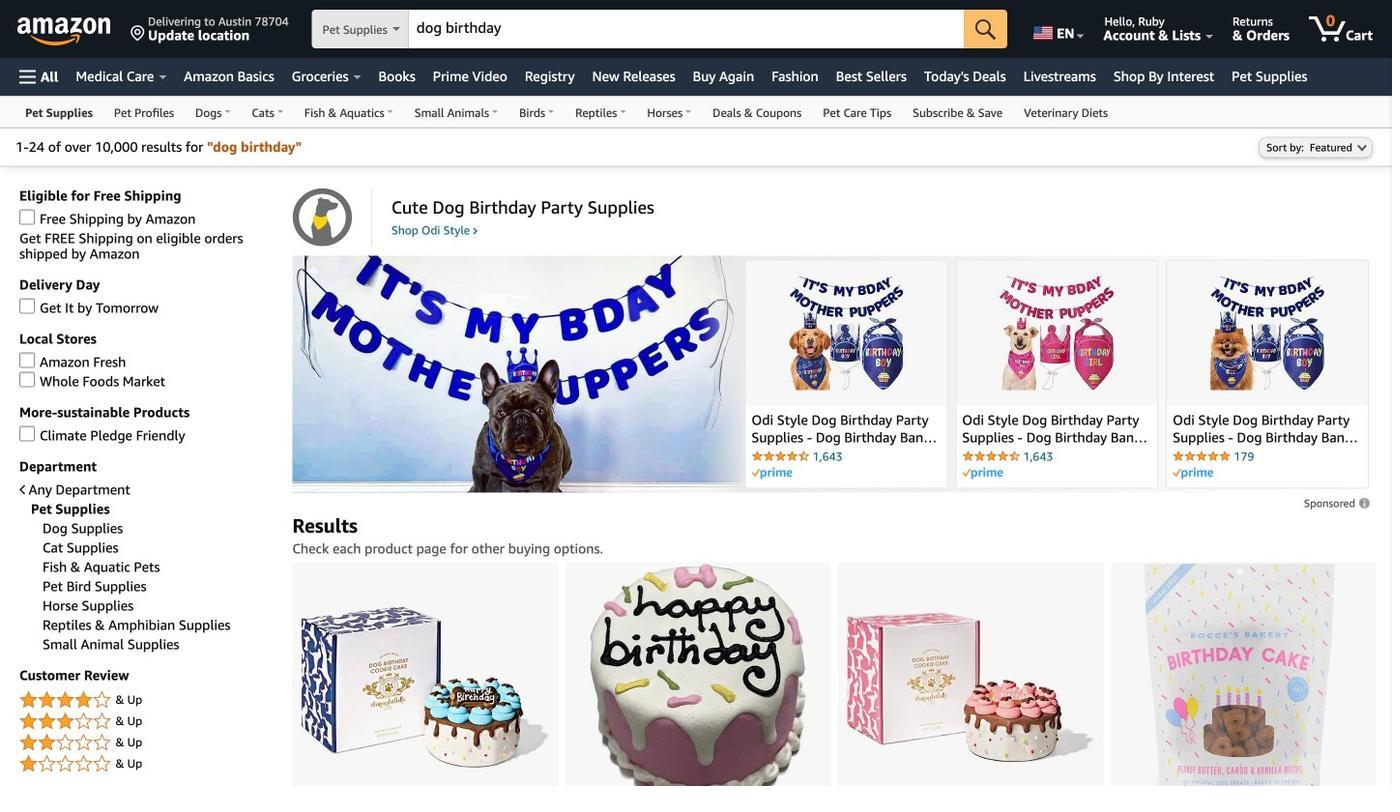 Task type: describe. For each thing, give the bounding box(es) containing it.
1 checkbox image from the top
[[19, 298, 35, 314]]

Search Amazon text field
[[409, 11, 964, 47]]

bocce's bakery birthday cake treats for dogs - special edition wheat-free dog treats, made with real ingredients, baked in... image
[[1145, 563, 1344, 786]]

1 star & up element
[[19, 753, 273, 776]]

2 stars & up element
[[19, 732, 273, 755]]

navigation navigation
[[0, 0, 1393, 128]]

4 stars & up element
[[19, 689, 273, 712]]

sponsored ad - bubba rose biscuit company: pink dog birthday baby cake - crunchy biscuit texture - natural gourmet dog tre... image
[[590, 563, 806, 786]]

eligible for prime. image
[[752, 467, 792, 479]]

none search field inside navigation navigation
[[312, 10, 1008, 50]]

sponsored ad - thoughtfully pets, dog happy birthday mini cookie cake, blue, peanut butter flavored, hand decorated hollow... image
[[301, 607, 549, 768]]

2 checkbox image from the top
[[19, 352, 35, 368]]

sponsored ad - thoughtfully pets, dog happy birthday mini cookie cake, pink, peanut butter flavored, hand decorated hollow... image
[[847, 612, 1095, 762]]



Task type: locate. For each thing, give the bounding box(es) containing it.
3 checkbox image from the top
[[19, 426, 35, 441]]

2 vertical spatial checkbox image
[[19, 426, 35, 441]]

checkbox image
[[19, 298, 35, 314], [19, 372, 35, 387]]

1 vertical spatial checkbox image
[[19, 372, 35, 387]]

dropdown image
[[1358, 144, 1368, 151]]

2 checkbox image from the top
[[19, 372, 35, 387]]

2 eligible for prime. image from the left
[[1173, 467, 1214, 479]]

1 horizontal spatial eligible for prime. image
[[1173, 467, 1214, 479]]

None submit
[[964, 10, 1008, 48]]

eligible for prime. image
[[963, 467, 1003, 479], [1173, 467, 1214, 479]]

amazon image
[[17, 17, 111, 46]]

3 stars & up element
[[19, 710, 273, 734]]

0 vertical spatial checkbox image
[[19, 298, 35, 314]]

0 horizontal spatial eligible for prime. image
[[963, 467, 1003, 479]]

none submit inside navigation navigation
[[964, 10, 1008, 48]]

1 vertical spatial checkbox image
[[19, 352, 35, 368]]

1 eligible for prime. image from the left
[[963, 467, 1003, 479]]

0 vertical spatial checkbox image
[[19, 209, 35, 225]]

None search field
[[312, 10, 1008, 50]]

checkbox image
[[19, 209, 35, 225], [19, 352, 35, 368], [19, 426, 35, 441]]

1 checkbox image from the top
[[19, 209, 35, 225]]



Task type: vqa. For each thing, say whether or not it's contained in the screenshot.
"night."
no



